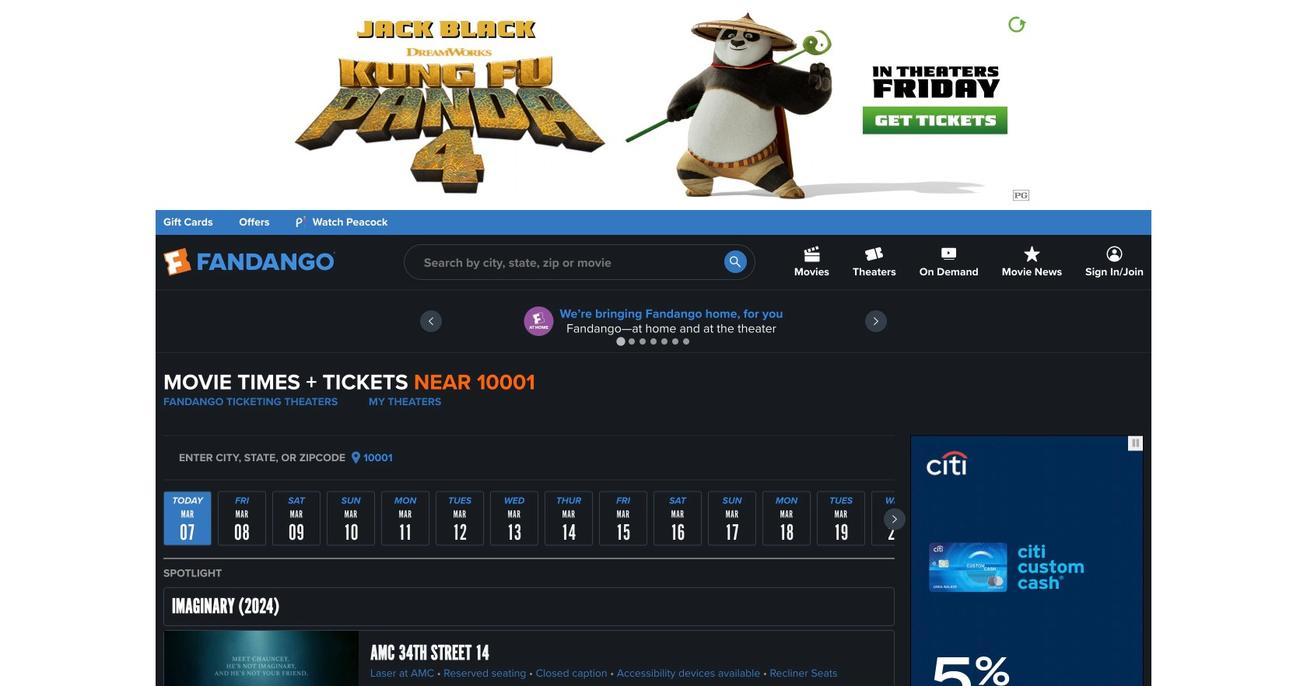Task type: vqa. For each thing, say whether or not it's contained in the screenshot.
the bottommost Advertisement element
yes



Task type: describe. For each thing, give the bounding box(es) containing it.
select a slide to show tab list
[[156, 336, 1152, 347]]

0 vertical spatial advertisement element
[[276, 8, 1032, 202]]

imaginary (2024) image
[[164, 632, 359, 687]]

offer icon image
[[524, 307, 554, 336]]

0 vertical spatial region
[[156, 290, 1152, 353]]

location light image
[[352, 452, 361, 464]]



Task type: locate. For each thing, give the bounding box(es) containing it.
Search by city, state, zip or movie text field
[[404, 244, 756, 280]]

1 of 60 group
[[163, 492, 212, 547]]

region
[[156, 290, 1152, 353], [163, 492, 920, 547]]

1 vertical spatial advertisement element
[[911, 436, 1144, 687]]

None search field
[[404, 244, 756, 280]]

1 vertical spatial region
[[163, 492, 920, 547]]

advertisement element
[[276, 8, 1032, 202], [911, 436, 1144, 687]]



